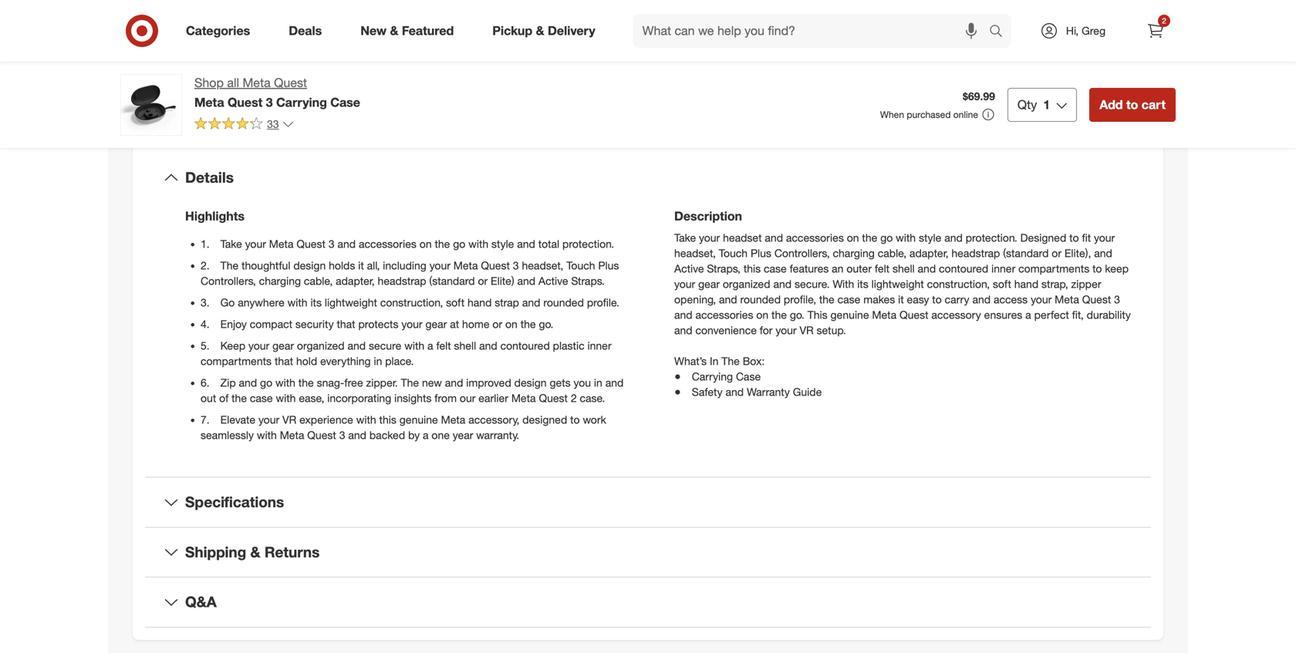 Task type: locate. For each thing, give the bounding box(es) containing it.
carry
[[945, 293, 970, 306]]

0 horizontal spatial controllers,
[[201, 274, 256, 288]]

& for shipping
[[250, 544, 261, 561]]

3 inside 7. elevate your vr experience with this genuine meta accessory, designed to work seamlessly with meta quest 3 and backed by a one year warranty.
[[339, 429, 345, 442]]

lightweight up makes
[[872, 278, 924, 291]]

1 vertical spatial (standard
[[429, 274, 475, 288]]

accessories up features on the top right
[[786, 231, 844, 245]]

construction,
[[927, 278, 990, 291], [380, 296, 443, 310]]

1 horizontal spatial it
[[899, 293, 904, 306]]

gear
[[699, 278, 720, 291], [426, 318, 447, 331], [273, 339, 294, 353]]

the up insights
[[401, 376, 419, 390]]

1 horizontal spatial construction,
[[927, 278, 990, 291]]

vr inside 7. elevate your vr experience with this genuine meta accessory, designed to work seamlessly with meta quest 3 and backed by a one year warranty.
[[283, 413, 297, 427]]

0 horizontal spatial inner
[[588, 339, 612, 353]]

gear inside 5. keep your gear organized and secure with a felt shell and contoured plastic inner compartments that hold everything in place.
[[273, 339, 294, 353]]

protection. inside take your headset and accessories on the go with style and protection. designed to fit your headset, touch plus controllers, charging cable, adapter, headstrap (standard or elite), and active straps, this case features an outer felt shell and contoured inner compartments to keep your gear organized and secure. with its lightweight construction, soft hand strap, zipper opening, and rounded profile, the case makes it easy to carry and access your meta quest 3 and accessories on the go. this genuine meta quest accessory ensures a perfect fit, durability and convenience for your vr setup.
[[966, 231, 1018, 245]]

a inside 5. keep your gear organized and secure with a felt shell and contoured plastic inner compartments that hold everything in place.
[[428, 339, 433, 353]]

headset,
[[675, 247, 716, 260], [522, 259, 564, 273]]

the
[[722, 355, 740, 368], [401, 376, 419, 390]]

hand up the home
[[468, 296, 492, 310]]

0 horizontal spatial (standard
[[429, 274, 475, 288]]

cable, up makes
[[878, 247, 907, 260]]

that left hold
[[275, 355, 293, 368]]

0 vertical spatial in
[[374, 355, 382, 368]]

ensures
[[985, 308, 1023, 322]]

rounded up for
[[741, 293, 781, 306]]

0 vertical spatial headstrap
[[952, 247, 1001, 260]]

1 vertical spatial or
[[478, 274, 488, 288]]

active
[[675, 262, 704, 276], [539, 274, 568, 288]]

a inside take your headset and accessories on the go with style and protection. designed to fit your headset, touch plus controllers, charging cable, adapter, headstrap (standard or elite), and active straps, this case features an outer felt shell and contoured inner compartments to keep your gear organized and secure. with its lightweight construction, soft hand strap, zipper opening, and rounded profile, the case makes it easy to carry and access your meta quest 3 and accessories on the go. this genuine meta quest accessory ensures a perfect fit, durability and convenience for your vr setup.
[[1026, 308, 1032, 322]]

meta up "thoughtful"
[[269, 237, 294, 251]]

1 horizontal spatial case
[[736, 370, 761, 384]]

1 horizontal spatial inner
[[992, 262, 1016, 276]]

contoured
[[939, 262, 989, 276], [501, 339, 550, 353]]

0 vertical spatial it
[[358, 259, 364, 273]]

designed
[[523, 413, 568, 427]]

opening,
[[675, 293, 716, 306]]

this inside take your headset and accessories on the go with style and protection. designed to fit your headset, touch plus controllers, charging cable, adapter, headstrap (standard or elite), and active straps, this case features an outer felt shell and contoured inner compartments to keep your gear organized and secure. with its lightweight construction, soft hand strap, zipper opening, and rounded profile, the case makes it easy to carry and access your meta quest 3 and accessories on the go. this genuine meta quest accessory ensures a perfect fit, durability and convenience for your vr setup.
[[744, 262, 761, 276]]

3 up elite)
[[513, 259, 519, 273]]

fit,
[[1073, 308, 1084, 322]]

add to cart
[[1100, 97, 1166, 112]]

new & featured link
[[348, 14, 473, 48]]

1 horizontal spatial cable,
[[878, 247, 907, 260]]

compartments down 5. keep
[[201, 355, 272, 368]]

&
[[390, 23, 399, 38], [536, 23, 545, 38], [250, 544, 261, 561]]

3 down experience
[[339, 429, 345, 442]]

1 horizontal spatial case
[[764, 262, 787, 276]]

case inside shop all meta quest meta quest 3 carrying case
[[331, 95, 360, 110]]

felt inside 5. keep your gear organized and secure with a felt shell and contoured plastic inner compartments that hold everything in place.
[[436, 339, 451, 353]]

your down "compact"
[[249, 339, 270, 353]]

contoured up carry
[[939, 262, 989, 276]]

0 vertical spatial a
[[1026, 308, 1032, 322]]

to inside 7. elevate your vr experience with this genuine meta accessory, designed to work seamlessly with meta quest 3 and backed by a one year warranty.
[[571, 413, 580, 427]]

felt inside take your headset and accessories on the go with style and protection. designed to fit your headset, touch plus controllers, charging cable, adapter, headstrap (standard or elite), and active straps, this case features an outer felt shell and contoured inner compartments to keep your gear organized and secure. with its lightweight construction, soft hand strap, zipper opening, and rounded profile, the case makes it easy to carry and access your meta quest 3 and accessories on the go. this genuine meta quest accessory ensures a perfect fit, durability and convenience for your vr setup.
[[875, 262, 890, 276]]

0 vertical spatial cable,
[[878, 247, 907, 260]]

0 horizontal spatial style
[[492, 237, 514, 251]]

0 vertical spatial (standard
[[1004, 247, 1049, 260]]

an
[[832, 262, 844, 276]]

0 vertical spatial case
[[764, 262, 787, 276]]

a inside 7. elevate your vr experience with this genuine meta accessory, designed to work seamlessly with meta quest 3 and backed by a one year warranty.
[[423, 429, 429, 442]]

organized up hold
[[297, 339, 345, 353]]

incorporating
[[327, 392, 392, 405]]

the right in
[[722, 355, 740, 368]]

6. zip and go with the snag-free zipper. the new and improved design gets you in and out of the case with ease, incorporating insights from our earlier meta quest 2 case.
[[201, 376, 624, 405]]

meta right earlier
[[512, 392, 536, 405]]

& left returns
[[250, 544, 261, 561]]

1 horizontal spatial organized
[[723, 278, 771, 291]]

headset, inside take your headset and accessories on the go with style and protection. designed to fit your headset, touch plus controllers, charging cable, adapter, headstrap (standard or elite), and active straps, this case features an outer felt shell and contoured inner compartments to keep your gear organized and secure. with its lightweight construction, soft hand strap, zipper opening, and rounded profile, the case makes it easy to carry and access your meta quest 3 and accessories on the go. this genuine meta quest accessory ensures a perfect fit, durability and convenience for your vr setup.
[[675, 247, 716, 260]]

delivery
[[548, 23, 596, 38]]

a left perfect
[[1026, 308, 1032, 322]]

rounded
[[741, 293, 781, 306], [544, 296, 584, 310]]

0 horizontal spatial go
[[260, 376, 273, 390]]

0 horizontal spatial felt
[[436, 339, 451, 353]]

0 horizontal spatial construction,
[[380, 296, 443, 310]]

access
[[994, 293, 1028, 306]]

charging up outer
[[833, 247, 875, 260]]

headstrap down including at the left top of the page
[[378, 274, 426, 288]]

design inside the 2. the thoughtful design holds it all, including your meta quest 3 headset, touch plus controllers, charging cable, adapter, headstrap (standard or elite) and active straps.
[[294, 259, 326, 273]]

0 horizontal spatial compartments
[[201, 355, 272, 368]]

2
[[1163, 16, 1167, 25], [571, 392, 577, 405]]

inner inside take your headset and accessories on the go with style and protection. designed to fit your headset, touch plus controllers, charging cable, adapter, headstrap (standard or elite), and active straps, this case features an outer felt shell and contoured inner compartments to keep your gear organized and secure. with its lightweight construction, soft hand strap, zipper opening, and rounded profile, the case makes it easy to carry and access your meta quest 3 and accessories on the go. this genuine meta quest accessory ensures a perfect fit, durability and convenience for your vr setup.
[[992, 262, 1016, 276]]

compartments up strap,
[[1019, 262, 1090, 276]]

contoured inside take your headset and accessories on the go with style and protection. designed to fit your headset, touch plus controllers, charging cable, adapter, headstrap (standard or elite), and active straps, this case features an outer felt shell and contoured inner compartments to keep your gear organized and secure. with its lightweight construction, soft hand strap, zipper opening, and rounded profile, the case makes it easy to carry and access your meta quest 3 and accessories on the go. this genuine meta quest accessory ensures a perfect fit, durability and convenience for your vr setup.
[[939, 262, 989, 276]]

1 horizontal spatial lightweight
[[872, 278, 924, 291]]

2. the
[[201, 259, 239, 273]]

0 horizontal spatial accessories
[[359, 237, 417, 251]]

adapter, inside take your headset and accessories on the go with style and protection. designed to fit your headset, touch plus controllers, charging cable, adapter, headstrap (standard or elite), and active straps, this case features an outer felt shell and contoured inner compartments to keep your gear organized and secure. with its lightweight construction, soft hand strap, zipper opening, and rounded profile, the case makes it easy to carry and access your meta quest 3 and accessories on the go. this genuine meta quest accessory ensures a perfect fit, durability and convenience for your vr setup.
[[910, 247, 949, 260]]

you
[[574, 376, 591, 390]]

q&a button
[[145, 578, 1152, 627]]

1 horizontal spatial rounded
[[741, 293, 781, 306]]

strap,
[[1042, 278, 1069, 291]]

1 horizontal spatial go
[[453, 237, 466, 251]]

your inside 5. keep your gear organized and secure with a felt shell and contoured plastic inner compartments that hold everything in place.
[[249, 339, 270, 353]]

image of meta quest 3 carrying case image
[[120, 74, 182, 136]]

0 vertical spatial case
[[331, 95, 360, 110]]

1 vertical spatial design
[[515, 376, 547, 390]]

shell up easy at the right top of the page
[[893, 262, 915, 276]]

and
[[765, 231, 783, 245], [945, 231, 963, 245], [338, 237, 356, 251], [517, 237, 536, 251], [1095, 247, 1113, 260], [918, 262, 936, 276], [518, 274, 536, 288], [774, 278, 792, 291], [719, 293, 738, 306], [973, 293, 991, 306], [522, 296, 541, 310], [675, 308, 693, 322], [675, 324, 693, 337], [348, 339, 366, 353], [479, 339, 498, 353], [239, 376, 257, 390], [445, 376, 463, 390], [606, 376, 624, 390], [726, 386, 744, 399], [348, 429, 367, 442]]

0 vertical spatial controllers,
[[775, 247, 830, 260]]

go up makes
[[881, 231, 893, 245]]

accessories up all,
[[359, 237, 417, 251]]

categories link
[[173, 14, 270, 48]]

1 vertical spatial vr
[[283, 413, 297, 427]]

go. up plastic in the bottom of the page
[[539, 318, 554, 331]]

meta up the home
[[454, 259, 478, 273]]

active down take
[[675, 262, 704, 276]]

case right of
[[250, 392, 273, 405]]

2 horizontal spatial &
[[536, 23, 545, 38]]

0 vertical spatial shell
[[893, 262, 915, 276]]

meta inside '6. zip and go with the snag-free zipper. the new and improved design gets you in and out of the case with ease, incorporating insights from our earlier meta quest 2 case.'
[[512, 392, 536, 405]]

genuine up "by"
[[400, 413, 438, 427]]

felt down at
[[436, 339, 451, 353]]

& for pickup
[[536, 23, 545, 38]]

felt right outer
[[875, 262, 890, 276]]

genuine up the setup.
[[831, 308, 869, 322]]

felt
[[875, 262, 890, 276], [436, 339, 451, 353]]

case inside what's in the box: ● carrying case ● safety and warranty guide
[[736, 370, 761, 384]]

1 vertical spatial a
[[428, 339, 433, 353]]

quest
[[274, 75, 307, 90], [228, 95, 263, 110], [297, 237, 326, 251], [481, 259, 510, 273], [1083, 293, 1112, 306], [900, 308, 929, 322], [539, 392, 568, 405], [307, 429, 336, 442]]

1 horizontal spatial in
[[594, 376, 603, 390]]

0 vertical spatial or
[[1052, 247, 1062, 260]]

protection.
[[966, 231, 1018, 245], [563, 237, 615, 251]]

in down secure
[[374, 355, 382, 368]]

advertisement region
[[667, 0, 1176, 40]]

2 right greg
[[1163, 16, 1167, 25]]

organized down 'straps,'
[[723, 278, 771, 291]]

your inside the 2. the thoughtful design holds it all, including your meta quest 3 headset, touch plus controllers, charging cable, adapter, headstrap (standard or elite) and active straps.
[[430, 259, 451, 273]]

0 vertical spatial 2
[[1163, 16, 1167, 25]]

accessories
[[786, 231, 844, 245], [359, 237, 417, 251], [696, 308, 754, 322]]

plus
[[751, 247, 772, 260], [599, 259, 619, 273]]

go right "6. zip"
[[260, 376, 273, 390]]

1 horizontal spatial compartments
[[1019, 262, 1090, 276]]

controllers, inside take your headset and accessories on the go with style and protection. designed to fit your headset, touch plus controllers, charging cable, adapter, headstrap (standard or elite), and active straps, this case features an outer felt shell and contoured inner compartments to keep your gear organized and secure. with its lightweight construction, soft hand strap, zipper opening, and rounded profile, the case makes it easy to carry and access your meta quest 3 and accessories on the go. this genuine meta quest accessory ensures a perfect fit, durability and convenience for your vr setup.
[[775, 247, 830, 260]]

1 horizontal spatial protection.
[[966, 231, 1018, 245]]

0 vertical spatial hand
[[1015, 278, 1039, 291]]

hi,
[[1067, 24, 1079, 37]]

makes
[[864, 293, 896, 306]]

1 vertical spatial cable,
[[304, 274, 333, 288]]

including
[[383, 259, 427, 273]]

go
[[881, 231, 893, 245], [453, 237, 466, 251], [260, 376, 273, 390]]

1 horizontal spatial style
[[919, 231, 942, 245]]

inner right plastic in the bottom of the page
[[588, 339, 612, 353]]

go up the 2. the thoughtful design holds it all, including your meta quest 3 headset, touch plus controllers, charging cable, adapter, headstrap (standard or elite) and active straps.
[[453, 237, 466, 251]]

the up ease,
[[299, 376, 314, 390]]

cable, inside the 2. the thoughtful design holds it all, including your meta quest 3 headset, touch plus controllers, charging cable, adapter, headstrap (standard or elite) and active straps.
[[304, 274, 333, 288]]

with inside 5. keep your gear organized and secure with a felt shell and contoured plastic inner compartments that hold everything in place.
[[405, 339, 425, 353]]

with down incorporating
[[356, 413, 376, 427]]

1 horizontal spatial felt
[[875, 262, 890, 276]]

& for new
[[390, 23, 399, 38]]

inner
[[992, 262, 1016, 276], [588, 339, 612, 353]]

ease,
[[299, 392, 324, 405]]

categories
[[186, 23, 250, 38]]

7. elevate
[[201, 413, 256, 427]]

1 vertical spatial compartments
[[201, 355, 272, 368]]

case inside '6. zip and go with the snag-free zipper. the new and improved design gets you in and out of the case with ease, incorporating insights from our earlier meta quest 2 case.'
[[250, 392, 273, 405]]

add
[[1100, 97, 1123, 112]]

1 vertical spatial in
[[594, 376, 603, 390]]

2 inside '6. zip and go with the snag-free zipper. the new and improved design gets you in and out of the case with ease, incorporating insights from our earlier meta quest 2 case.'
[[571, 392, 577, 405]]

details
[[185, 169, 234, 187]]

1 vertical spatial it
[[899, 293, 904, 306]]

& inside 'dropdown button'
[[250, 544, 261, 561]]

adapter, up easy at the right top of the page
[[910, 247, 949, 260]]

1 vertical spatial felt
[[436, 339, 451, 353]]

and up carry
[[945, 231, 963, 245]]

1 horizontal spatial headset,
[[675, 247, 716, 260]]

contoured inside 5. keep your gear organized and secure with a felt shell and contoured plastic inner compartments that hold everything in place.
[[501, 339, 550, 353]]

design inside '6. zip and go with the snag-free zipper. the new and improved design gets you in and out of the case with ease, incorporating insights from our earlier meta quest 2 case.'
[[515, 376, 547, 390]]

1 horizontal spatial charging
[[833, 247, 875, 260]]

style
[[919, 231, 942, 245], [492, 237, 514, 251]]

gear inside take your headset and accessories on the go with style and protection. designed to fit your headset, touch plus controllers, charging cable, adapter, headstrap (standard or elite), and active straps, this case features an outer felt shell and contoured inner compartments to keep your gear organized and secure. with its lightweight construction, soft hand strap, zipper opening, and rounded profile, the case makes it easy to carry and access your meta quest 3 and accessories on the go. this genuine meta quest accessory ensures a perfect fit, durability and convenience for your vr setup.
[[699, 278, 720, 291]]

case left features on the top right
[[764, 262, 787, 276]]

this
[[744, 262, 761, 276], [379, 413, 397, 427]]

1 horizontal spatial contoured
[[939, 262, 989, 276]]

0 horizontal spatial vr
[[283, 413, 297, 427]]

1 horizontal spatial 2
[[1163, 16, 1167, 25]]

headset, down "total"
[[522, 259, 564, 273]]

0 horizontal spatial touch
[[567, 259, 596, 273]]

style up easy at the right top of the page
[[919, 231, 942, 245]]

home
[[462, 318, 490, 331]]

touch inside take your headset and accessories on the go with style and protection. designed to fit your headset, touch plus controllers, charging cable, adapter, headstrap (standard or elite), and active straps, this case features an outer felt shell and contoured inner compartments to keep your gear organized and secure. with its lightweight construction, soft hand strap, zipper opening, and rounded profile, the case makes it easy to carry and access your meta quest 3 and accessories on the go. this genuine meta quest accessory ensures a perfect fit, durability and convenience for your vr setup.
[[719, 247, 748, 260]]

with inside take your headset and accessories on the go with style and protection. designed to fit your headset, touch plus controllers, charging cable, adapter, headstrap (standard or elite), and active straps, this case features an outer felt shell and contoured inner compartments to keep your gear organized and secure. with its lightweight construction, soft hand strap, zipper opening, and rounded profile, the case makes it easy to carry and access your meta quest 3 and accessories on the go. this genuine meta quest accessory ensures a perfect fit, durability and convenience for your vr setup.
[[896, 231, 916, 245]]

1 horizontal spatial touch
[[719, 247, 748, 260]]

1. take your meta quest 3 and accessories on the go with style and total protection.
[[201, 237, 615, 251]]

and up convenience
[[719, 293, 738, 306]]

touch down headset
[[719, 247, 748, 260]]

inner inside 5. keep your gear organized and secure with a felt shell and contoured plastic inner compartments that hold everything in place.
[[588, 339, 612, 353]]

style up elite)
[[492, 237, 514, 251]]

0 horizontal spatial or
[[478, 274, 488, 288]]

the right of
[[232, 392, 247, 405]]

adapter, down "holds"
[[336, 274, 375, 288]]

plus inside the 2. the thoughtful design holds it all, including your meta quest 3 headset, touch plus controllers, charging cable, adapter, headstrap (standard or elite) and active straps.
[[599, 259, 619, 273]]

protection. left designed
[[966, 231, 1018, 245]]

controllers, down 2. the at the top
[[201, 274, 256, 288]]

1 vertical spatial contoured
[[501, 339, 550, 353]]

thoughtful
[[242, 259, 291, 273]]

0 vertical spatial that
[[337, 318, 355, 331]]

lightweight
[[872, 278, 924, 291], [325, 296, 377, 310]]

to left work
[[571, 413, 580, 427]]

1 horizontal spatial &
[[390, 23, 399, 38]]

vr down 'this'
[[800, 324, 814, 337]]

soft
[[993, 278, 1012, 291], [446, 296, 465, 310]]

what's
[[675, 355, 707, 368]]

0 vertical spatial organized
[[723, 278, 771, 291]]

0 horizontal spatial protection.
[[563, 237, 615, 251]]

1 vertical spatial headstrap
[[378, 274, 426, 288]]

with left "total"
[[469, 237, 489, 251]]

2 horizontal spatial gear
[[699, 278, 720, 291]]

0 vertical spatial compartments
[[1019, 262, 1090, 276]]

shell
[[893, 262, 915, 276], [454, 339, 476, 353]]

2 horizontal spatial go
[[881, 231, 893, 245]]

to
[[1127, 97, 1139, 112], [1070, 231, 1079, 245], [1093, 262, 1103, 276], [933, 293, 942, 306], [571, 413, 580, 427]]

construction, up carry
[[927, 278, 990, 291]]

a
[[1026, 308, 1032, 322], [428, 339, 433, 353], [423, 429, 429, 442]]

1 vertical spatial the
[[401, 376, 419, 390]]

its down outer
[[858, 278, 869, 291]]

(standard inside the 2. the thoughtful design holds it all, including your meta quest 3 headset, touch plus controllers, charging cable, adapter, headstrap (standard or elite) and active straps.
[[429, 274, 475, 288]]

with up easy at the right top of the page
[[896, 231, 916, 245]]

qty
[[1018, 97, 1038, 112]]

guide
[[793, 386, 822, 399]]

in right you
[[594, 376, 603, 390]]

1 horizontal spatial its
[[858, 278, 869, 291]]

1 vertical spatial controllers,
[[201, 274, 256, 288]]

your inside 7. elevate your vr experience with this genuine meta accessory, designed to work seamlessly with meta quest 3 and backed by a one year warranty.
[[259, 413, 280, 427]]

0 vertical spatial felt
[[875, 262, 890, 276]]

2 vertical spatial gear
[[273, 339, 294, 353]]

0 vertical spatial genuine
[[831, 308, 869, 322]]

shipping
[[185, 544, 246, 561]]

and right elite)
[[518, 274, 536, 288]]

rounded down 'straps.'
[[544, 296, 584, 310]]

durability
[[1087, 308, 1131, 322]]

0 vertical spatial soft
[[993, 278, 1012, 291]]

or down designed
[[1052, 247, 1062, 260]]

0 horizontal spatial plus
[[599, 259, 619, 273]]

(standard down designed
[[1004, 247, 1049, 260]]

2 horizontal spatial case
[[838, 293, 861, 306]]

1 horizontal spatial vr
[[800, 324, 814, 337]]

shell inside 5. keep your gear organized and secure with a felt shell and contoured plastic inner compartments that hold everything in place.
[[454, 339, 476, 353]]

in inside '6. zip and go with the snag-free zipper. the new and improved design gets you in and out of the case with ease, incorporating insights from our earlier meta quest 2 case.'
[[594, 376, 603, 390]]

it
[[358, 259, 364, 273], [899, 293, 904, 306]]

in inside 5. keep your gear organized and secure with a felt shell and contoured plastic inner compartments that hold everything in place.
[[374, 355, 382, 368]]

0 vertical spatial the
[[722, 355, 740, 368]]

go inside take your headset and accessories on the go with style and protection. designed to fit your headset, touch plus controllers, charging cable, adapter, headstrap (standard or elite), and active straps, this case features an outer felt shell and contoured inner compartments to keep your gear organized and secure. with its lightweight construction, soft hand strap, zipper opening, and rounded profile, the case makes it easy to carry and access your meta quest 3 and accessories on the go. this genuine meta quest accessory ensures a perfect fit, durability and convenience for your vr setup.
[[881, 231, 893, 245]]

1 vertical spatial adapter,
[[336, 274, 375, 288]]

genuine
[[831, 308, 869, 322], [400, 413, 438, 427]]

0 horizontal spatial contoured
[[501, 339, 550, 353]]

when
[[881, 109, 905, 120]]

0 horizontal spatial case
[[250, 392, 273, 405]]

go inside '6. zip and go with the snag-free zipper. the new and improved design gets you in and out of the case with ease, incorporating insights from our earlier meta quest 2 case.'
[[260, 376, 273, 390]]

0 horizontal spatial organized
[[297, 339, 345, 353]]

What can we help you find? suggestions appear below search field
[[633, 14, 993, 48]]

adapter, inside the 2. the thoughtful design holds it all, including your meta quest 3 headset, touch plus controllers, charging cable, adapter, headstrap (standard or elite) and active straps.
[[336, 274, 375, 288]]

0 vertical spatial vr
[[800, 324, 814, 337]]

touch inside the 2. the thoughtful design holds it all, including your meta quest 3 headset, touch plus controllers, charging cable, adapter, headstrap (standard or elite) and active straps.
[[567, 259, 596, 273]]

(standard up at
[[429, 274, 475, 288]]

to left fit
[[1070, 231, 1079, 245]]

improved
[[466, 376, 512, 390]]

with right seamlessly
[[257, 429, 277, 442]]

0 horizontal spatial gear
[[273, 339, 294, 353]]

a up new
[[428, 339, 433, 353]]

a right "by"
[[423, 429, 429, 442]]

1 horizontal spatial or
[[493, 318, 503, 331]]

0 vertical spatial contoured
[[939, 262, 989, 276]]

● carrying
[[675, 370, 733, 384]]

0 horizontal spatial this
[[379, 413, 397, 427]]

2 down you
[[571, 392, 577, 405]]

on down strap
[[506, 318, 518, 331]]

quest inside the 2. the thoughtful design holds it all, including your meta quest 3 headset, touch plus controllers, charging cable, adapter, headstrap (standard or elite) and active straps.
[[481, 259, 510, 273]]

0 horizontal spatial the
[[401, 376, 419, 390]]

1 vertical spatial gear
[[426, 318, 447, 331]]

active inside take your headset and accessories on the go with style and protection. designed to fit your headset, touch plus controllers, charging cable, adapter, headstrap (standard or elite), and active straps, this case features an outer felt shell and contoured inner compartments to keep your gear organized and secure. with its lightweight construction, soft hand strap, zipper opening, and rounded profile, the case makes it easy to carry and access your meta quest 3 and accessories on the go. this genuine meta quest accessory ensures a perfect fit, durability and convenience for your vr setup.
[[675, 262, 704, 276]]

3. go anywhere with its lightweight construction, soft hand strap and rounded profile.
[[201, 296, 620, 310]]

outer
[[847, 262, 872, 276]]

hand
[[1015, 278, 1039, 291], [468, 296, 492, 310]]

meta quest 3 carrying case, 4 of 6 image
[[120, 0, 369, 23]]

that right security
[[337, 318, 355, 331]]

1 horizontal spatial go.
[[790, 308, 805, 322]]

protection. up 'straps.'
[[563, 237, 615, 251]]

inner up access
[[992, 262, 1016, 276]]

1 horizontal spatial the
[[722, 355, 740, 368]]

new
[[422, 376, 442, 390]]

to right the add on the right top
[[1127, 97, 1139, 112]]

box:
[[743, 355, 765, 368]]

1 horizontal spatial plus
[[751, 247, 772, 260]]

your right 7. elevate on the left of page
[[259, 413, 280, 427]]

3 inside take your headset and accessories on the go with style and protection. designed to fit your headset, touch plus controllers, charging cable, adapter, headstrap (standard or elite), and active straps, this case features an outer felt shell and contoured inner compartments to keep your gear organized and secure. with its lightweight construction, soft hand strap, zipper opening, and rounded profile, the case makes it easy to carry and access your meta quest 3 and accessories on the go. this genuine meta quest accessory ensures a perfect fit, durability and convenience for your vr setup.
[[1115, 293, 1121, 306]]

design
[[294, 259, 326, 273], [515, 376, 547, 390]]

1 horizontal spatial hand
[[1015, 278, 1039, 291]]

0 horizontal spatial case
[[331, 95, 360, 110]]

0 horizontal spatial it
[[358, 259, 364, 273]]

returns
[[265, 544, 320, 561]]

everything
[[320, 355, 371, 368]]

construction, inside take your headset and accessories on the go with style and protection. designed to fit your headset, touch plus controllers, charging cable, adapter, headstrap (standard or elite), and active straps, this case features an outer felt shell and contoured inner compartments to keep your gear organized and secure. with its lightweight construction, soft hand strap, zipper opening, and rounded profile, the case makes it easy to carry and access your meta quest 3 and accessories on the go. this genuine meta quest accessory ensures a perfect fit, durability and convenience for your vr setup.
[[927, 278, 990, 291]]

profile.
[[587, 296, 620, 310]]

experience
[[300, 413, 353, 427]]

soft up at
[[446, 296, 465, 310]]

style inside take your headset and accessories on the go with style and protection. designed to fit your headset, touch plus controllers, charging cable, adapter, headstrap (standard or elite), and active straps, this case features an outer felt shell and contoured inner compartments to keep your gear organized and secure. with its lightweight construction, soft hand strap, zipper opening, and rounded profile, the case makes it easy to carry and access your meta quest 3 and accessories on the go. this genuine meta quest accessory ensures a perfect fit, durability and convenience for your vr setup.
[[919, 231, 942, 245]]

3 inside shop all meta quest meta quest 3 carrying case
[[266, 95, 273, 110]]

organized inside take your headset and accessories on the go with style and protection. designed to fit your headset, touch plus controllers, charging cable, adapter, headstrap (standard or elite), and active straps, this case features an outer felt shell and contoured inner compartments to keep your gear organized and secure. with its lightweight construction, soft hand strap, zipper opening, and rounded profile, the case makes it easy to carry and access your meta quest 3 and accessories on the go. this genuine meta quest accessory ensures a perfect fit, durability and convenience for your vr setup.
[[723, 278, 771, 291]]

1 vertical spatial shell
[[454, 339, 476, 353]]

case
[[764, 262, 787, 276], [838, 293, 861, 306], [250, 392, 273, 405]]

or left elite)
[[478, 274, 488, 288]]

vr left experience
[[283, 413, 297, 427]]

take
[[675, 231, 696, 245]]

qty 1
[[1018, 97, 1051, 112]]



Task type: vqa. For each thing, say whether or not it's contained in the screenshot.
$20.00 When purchased online
no



Task type: describe. For each thing, give the bounding box(es) containing it.
shell inside take your headset and accessories on the go with style and protection. designed to fit your headset, touch plus controllers, charging cable, adapter, headstrap (standard or elite), and active straps, this case features an outer felt shell and contoured inner compartments to keep your gear organized and secure. with its lightweight construction, soft hand strap, zipper opening, and rounded profile, the case makes it easy to carry and access your meta quest 3 and accessories on the go. this genuine meta quest accessory ensures a perfect fit, durability and convenience for your vr setup.
[[893, 262, 915, 276]]

secure
[[369, 339, 402, 353]]

hand inside take your headset and accessories on the go with style and protection. designed to fit your headset, touch plus controllers, charging cable, adapter, headstrap (standard or elite), and active straps, this case features an outer felt shell and contoured inner compartments to keep your gear organized and secure. with its lightweight construction, soft hand strap, zipper opening, and rounded profile, the case makes it easy to carry and access your meta quest 3 and accessories on the go. this genuine meta quest accessory ensures a perfect fit, durability and convenience for your vr setup.
[[1015, 278, 1039, 291]]

and right strap
[[522, 296, 541, 310]]

and up keep
[[1095, 247, 1113, 260]]

seamlessly
[[201, 429, 254, 442]]

meta inside the 2. the thoughtful design holds it all, including your meta quest 3 headset, touch plus controllers, charging cable, adapter, headstrap (standard or elite) and active straps.
[[454, 259, 478, 273]]

and down the home
[[479, 339, 498, 353]]

and up from
[[445, 376, 463, 390]]

the inside what's in the box: ● carrying case ● safety and warranty guide
[[722, 355, 740, 368]]

when purchased online
[[881, 109, 979, 120]]

perfect
[[1035, 308, 1070, 322]]

33
[[267, 117, 279, 131]]

zipper.
[[366, 376, 398, 390]]

free
[[345, 376, 363, 390]]

quest inside 7. elevate your vr experience with this genuine meta accessory, designed to work seamlessly with meta quest 3 and backed by a one year warranty.
[[307, 429, 336, 442]]

anywhere
[[238, 296, 285, 310]]

protects
[[358, 318, 399, 331]]

headstrap inside the 2. the thoughtful design holds it all, including your meta quest 3 headset, touch plus controllers, charging cable, adapter, headstrap (standard or elite) and active straps.
[[378, 274, 426, 288]]

fit
[[1082, 231, 1091, 245]]

cart
[[1142, 97, 1166, 112]]

headset, inside the 2. the thoughtful design holds it all, including your meta quest 3 headset, touch plus controllers, charging cable, adapter, headstrap (standard or elite) and active straps.
[[522, 259, 564, 273]]

rounded inside take your headset and accessories on the go with style and protection. designed to fit your headset, touch plus controllers, charging cable, adapter, headstrap (standard or elite), and active straps, this case features an outer felt shell and contoured inner compartments to keep your gear organized and secure. with its lightweight construction, soft hand strap, zipper opening, and rounded profile, the case makes it easy to carry and access your meta quest 3 and accessories on the go. this genuine meta quest accessory ensures a perfect fit, durability and convenience for your vr setup.
[[741, 293, 781, 306]]

3 inside the 2. the thoughtful design holds it all, including your meta quest 3 headset, touch plus controllers, charging cable, adapter, headstrap (standard or elite) and active straps.
[[513, 259, 519, 273]]

warranty.
[[476, 429, 519, 442]]

quest inside '6. zip and go with the snag-free zipper. the new and improved design gets you in and out of the case with ease, incorporating insights from our earlier meta quest 2 case.'
[[539, 392, 568, 405]]

to inside button
[[1127, 97, 1139, 112]]

and up 'what's'
[[675, 324, 693, 337]]

vr inside take your headset and accessories on the go with style and protection. designed to fit your headset, touch plus controllers, charging cable, adapter, headstrap (standard or elite), and active straps, this case features an outer felt shell and contoured inner compartments to keep your gear organized and secure. with its lightweight construction, soft hand strap, zipper opening, and rounded profile, the case makes it easy to carry and access your meta quest 3 and accessories on the go. this genuine meta quest accessory ensures a perfect fit, durability and convenience for your vr setup.
[[800, 324, 814, 337]]

0 horizontal spatial soft
[[446, 296, 465, 310]]

shipping & returns
[[185, 544, 320, 561]]

lightweight inside take your headset and accessories on the go with style and protection. designed to fit your headset, touch plus controllers, charging cable, adapter, headstrap (standard or elite), and active straps, this case features an outer felt shell and contoured inner compartments to keep your gear organized and secure. with its lightweight construction, soft hand strap, zipper opening, and rounded profile, the case makes it easy to carry and access your meta quest 3 and accessories on the go. this genuine meta quest accessory ensures a perfect fit, durability and convenience for your vr setup.
[[872, 278, 924, 291]]

● safety
[[675, 386, 723, 399]]

description
[[675, 209, 742, 224]]

shop all meta quest meta quest 3 carrying case
[[195, 75, 360, 110]]

and inside 7. elevate your vr experience with this genuine meta accessory, designed to work seamlessly with meta quest 3 and backed by a one year warranty.
[[348, 429, 367, 442]]

that inside 5. keep your gear organized and secure with a felt shell and contoured plastic inner compartments that hold everything in place.
[[275, 355, 293, 368]]

0 horizontal spatial rounded
[[544, 296, 584, 310]]

the up outer
[[862, 231, 878, 245]]

charging inside take your headset and accessories on the go with style and protection. designed to fit your headset, touch plus controllers, charging cable, adapter, headstrap (standard or elite), and active straps, this case features an outer felt shell and contoured inner compartments to keep your gear organized and secure. with its lightweight construction, soft hand strap, zipper opening, and rounded profile, the case makes it easy to carry and access your meta quest 3 and accessories on the go. this genuine meta quest accessory ensures a perfect fit, durability and convenience for your vr setup.
[[833, 247, 875, 260]]

1 vertical spatial hand
[[468, 296, 492, 310]]

your right fit
[[1094, 231, 1115, 245]]

specifications
[[185, 494, 284, 511]]

1 horizontal spatial that
[[337, 318, 355, 331]]

$69.99
[[963, 90, 996, 103]]

3. go
[[201, 296, 235, 310]]

with up security
[[288, 296, 308, 310]]

case.
[[580, 392, 605, 405]]

it inside the 2. the thoughtful design holds it all, including your meta quest 3 headset, touch plus controllers, charging cable, adapter, headstrap (standard or elite) and active straps.
[[358, 259, 364, 273]]

work
[[583, 413, 607, 427]]

and inside the 2. the thoughtful design holds it all, including your meta quest 3 headset, touch plus controllers, charging cable, adapter, headstrap (standard or elite) and active straps.
[[518, 274, 536, 288]]

0 horizontal spatial go.
[[539, 318, 554, 331]]

year
[[453, 429, 473, 442]]

(standard inside take your headset and accessories on the go with style and protection. designed to fit your headset, touch plus controllers, charging cable, adapter, headstrap (standard or elite), and active straps, this case features an outer felt shell and contoured inner compartments to keep your gear organized and secure. with its lightweight construction, soft hand strap, zipper opening, and rounded profile, the case makes it easy to carry and access your meta quest 3 and accessories on the go. this genuine meta quest accessory ensures a perfect fit, durability and convenience for your vr setup.
[[1004, 247, 1049, 260]]

gets
[[550, 376, 571, 390]]

1 vertical spatial case
[[838, 293, 861, 306]]

earlier
[[479, 392, 509, 405]]

profile,
[[784, 293, 817, 306]]

shipping & returns button
[[145, 528, 1152, 577]]

your right for
[[776, 324, 797, 337]]

search button
[[983, 14, 1020, 51]]

accessory,
[[469, 413, 520, 427]]

of
[[219, 392, 229, 405]]

place.
[[385, 355, 414, 368]]

convenience
[[696, 324, 757, 337]]

1
[[1044, 97, 1051, 112]]

hi, greg
[[1067, 24, 1106, 37]]

details button
[[145, 153, 1152, 203]]

the up for
[[772, 308, 787, 322]]

organized inside 5. keep your gear organized and secure with a felt shell and contoured plastic inner compartments that hold everything in place.
[[297, 339, 345, 353]]

5. keep
[[201, 339, 246, 353]]

designed
[[1021, 231, 1067, 245]]

headstrap inside take your headset and accessories on the go with style and protection. designed to fit your headset, touch plus controllers, charging cable, adapter, headstrap (standard or elite), and active straps, this case features an outer felt shell and contoured inner compartments to keep your gear organized and secure. with its lightweight construction, soft hand strap, zipper opening, and rounded profile, the case makes it easy to carry and access your meta quest 3 and accessories on the go. this genuine meta quest accessory ensures a perfect fit, durability and convenience for your vr setup.
[[952, 247, 1001, 260]]

and left "total"
[[517, 237, 536, 251]]

our
[[460, 392, 476, 405]]

carrying
[[276, 95, 327, 110]]

your up perfect
[[1031, 293, 1052, 306]]

and right headset
[[765, 231, 783, 245]]

add to cart button
[[1090, 88, 1176, 122]]

this
[[808, 308, 828, 322]]

on up including at the left top of the page
[[420, 237, 432, 251]]

with
[[833, 278, 855, 291]]

genuine inside 7. elevate your vr experience with this genuine meta accessory, designed to work seamlessly with meta quest 3 and backed by a one year warranty.
[[400, 413, 438, 427]]

go. inside take your headset and accessories on the go with style and protection. designed to fit your headset, touch plus controllers, charging cable, adapter, headstrap (standard or elite), and active straps, this case features an outer felt shell and contoured inner compartments to keep your gear organized and secure. with its lightweight construction, soft hand strap, zipper opening, and rounded profile, the case makes it easy to carry and access your meta quest 3 and accessories on the go. this genuine meta quest accessory ensures a perfect fit, durability and convenience for your vr setup.
[[790, 308, 805, 322]]

image gallery element
[[120, 0, 630, 69]]

headset
[[723, 231, 762, 245]]

snag-
[[317, 376, 345, 390]]

1 horizontal spatial accessories
[[696, 308, 754, 322]]

deals
[[289, 23, 322, 38]]

the right the home
[[521, 318, 536, 331]]

0 horizontal spatial lightweight
[[325, 296, 377, 310]]

charging inside the 2. the thoughtful design holds it all, including your meta quest 3 headset, touch plus controllers, charging cable, adapter, headstrap (standard or elite) and active straps.
[[259, 274, 301, 288]]

3 up "holds"
[[329, 237, 335, 251]]

2 horizontal spatial accessories
[[786, 231, 844, 245]]

new & featured
[[361, 23, 454, 38]]

its inside take your headset and accessories on the go with style and protection. designed to fit your headset, touch plus controllers, charging cable, adapter, headstrap (standard or elite), and active straps, this case features an outer felt shell and contoured inner compartments to keep your gear organized and secure. with its lightweight construction, soft hand strap, zipper opening, and rounded profile, the case makes it easy to carry and access your meta quest 3 and accessories on the go. this genuine meta quest accessory ensures a perfect fit, durability and convenience for your vr setup.
[[858, 278, 869, 291]]

the inside '6. zip and go with the snag-free zipper. the new and improved design gets you in and out of the case with ease, incorporating insights from our earlier meta quest 2 case.'
[[401, 376, 419, 390]]

secure.
[[795, 278, 830, 291]]

with left ease,
[[276, 392, 296, 405]]

highlights
[[185, 209, 245, 224]]

and up easy at the right top of the page
[[918, 262, 936, 276]]

purchased
[[907, 109, 951, 120]]

this inside 7. elevate your vr experience with this genuine meta accessory, designed to work seamlessly with meta quest 3 and backed by a one year warranty.
[[379, 413, 397, 427]]

it inside take your headset and accessories on the go with style and protection. designed to fit your headset, touch plus controllers, charging cable, adapter, headstrap (standard or elite), and active straps, this case features an outer felt shell and contoured inner compartments to keep your gear organized and secure. with its lightweight construction, soft hand strap, zipper opening, and rounded profile, the case makes it easy to carry and access your meta quest 3 and accessories on the go. this genuine meta quest accessory ensures a perfect fit, durability and convenience for your vr setup.
[[899, 293, 904, 306]]

to up zipper
[[1093, 262, 1103, 276]]

with left the snag-
[[276, 376, 296, 390]]

meta up "year" on the bottom of page
[[441, 413, 466, 427]]

compartments inside 5. keep your gear organized and secure with a felt shell and contoured plastic inner compartments that hold everything in place.
[[201, 355, 272, 368]]

at
[[450, 318, 459, 331]]

plus inside take your headset and accessories on the go with style and protection. designed to fit your headset, touch plus controllers, charging cable, adapter, headstrap (standard or elite), and active straps, this case features an outer felt shell and contoured inner compartments to keep your gear organized and secure. with its lightweight construction, soft hand strap, zipper opening, and rounded profile, the case makes it easy to carry and access your meta quest 3 and accessories on the go. this genuine meta quest accessory ensures a perfect fit, durability and convenience for your vr setup.
[[751, 247, 772, 260]]

security
[[296, 318, 334, 331]]

or inside the 2. the thoughtful design holds it all, including your meta quest 3 headset, touch plus controllers, charging cable, adapter, headstrap (standard or elite) and active straps.
[[478, 274, 488, 288]]

meta down shop
[[195, 95, 224, 110]]

on up outer
[[847, 231, 859, 245]]

for
[[760, 324, 773, 337]]

cable, inside take your headset and accessories on the go with style and protection. designed to fit your headset, touch plus controllers, charging cable, adapter, headstrap (standard or elite), and active straps, this case features an outer felt shell and contoured inner compartments to keep your gear organized and secure. with its lightweight construction, soft hand strap, zipper opening, and rounded profile, the case makes it easy to carry and access your meta quest 3 and accessories on the go. this genuine meta quest accessory ensures a perfect fit, durability and convenience for your vr setup.
[[878, 247, 907, 260]]

pickup
[[493, 23, 533, 38]]

and inside what's in the box: ● carrying case ● safety and warranty guide
[[726, 386, 744, 399]]

holds
[[329, 259, 355, 273]]

active inside the 2. the thoughtful design holds it all, including your meta quest 3 headset, touch plus controllers, charging cable, adapter, headstrap (standard or elite) and active straps.
[[539, 274, 568, 288]]

2. the thoughtful design holds it all, including your meta quest 3 headset, touch plus controllers, charging cable, adapter, headstrap (standard or elite) and active straps.
[[201, 259, 619, 288]]

one
[[432, 429, 450, 442]]

and up everything
[[348, 339, 366, 353]]

strap
[[495, 296, 519, 310]]

soft inside take your headset and accessories on the go with style and protection. designed to fit your headset, touch plus controllers, charging cable, adapter, headstrap (standard or elite), and active straps, this case features an outer felt shell and contoured inner compartments to keep your gear organized and secure. with its lightweight construction, soft hand strap, zipper opening, and rounded profile, the case makes it easy to carry and access your meta quest 3 and accessories on the go. this genuine meta quest accessory ensures a perfect fit, durability and convenience for your vr setup.
[[993, 278, 1012, 291]]

keep
[[1106, 262, 1129, 276]]

what's in the box: ● carrying case ● safety and warranty guide
[[675, 355, 822, 399]]

meta down makes
[[872, 308, 897, 322]]

meta up fit,
[[1055, 293, 1080, 306]]

accessory
[[932, 308, 982, 322]]

by
[[408, 429, 420, 442]]

your up "thoughtful"
[[245, 237, 266, 251]]

2 link
[[1139, 14, 1173, 48]]

your down the 3. go anywhere with its lightweight construction, soft hand strap and rounded profile.
[[402, 318, 423, 331]]

elite)
[[491, 274, 515, 288]]

the up 'this'
[[820, 293, 835, 306]]

33 link
[[195, 116, 295, 134]]

and right "6. zip"
[[239, 376, 257, 390]]

and right you
[[606, 376, 624, 390]]

your up opening,
[[675, 278, 696, 291]]

out
[[201, 392, 216, 405]]

backed
[[370, 429, 405, 442]]

online
[[954, 109, 979, 120]]

features
[[790, 262, 829, 276]]

shop
[[195, 75, 224, 90]]

zipper
[[1072, 278, 1102, 291]]

2 vertical spatial or
[[493, 318, 503, 331]]

meta right all
[[243, 75, 271, 90]]

and right carry
[[973, 293, 991, 306]]

and down opening,
[[675, 308, 693, 322]]

1 horizontal spatial gear
[[426, 318, 447, 331]]

the up the 2. the thoughtful design holds it all, including your meta quest 3 headset, touch plus controllers, charging cable, adapter, headstrap (standard or elite) and active straps.
[[435, 237, 450, 251]]

to right easy at the right top of the page
[[933, 293, 942, 306]]

genuine inside take your headset and accessories on the go with style and protection. designed to fit your headset, touch plus controllers, charging cable, adapter, headstrap (standard or elite), and active straps, this case features an outer felt shell and contoured inner compartments to keep your gear organized and secure. with its lightweight construction, soft hand strap, zipper opening, and rounded profile, the case makes it easy to carry and access your meta quest 3 and accessories on the go. this genuine meta quest accessory ensures a perfect fit, durability and convenience for your vr setup.
[[831, 308, 869, 322]]

on up for
[[757, 308, 769, 322]]

and up "holds"
[[338, 237, 356, 251]]

controllers, inside the 2. the thoughtful design holds it all, including your meta quest 3 headset, touch plus controllers, charging cable, adapter, headstrap (standard or elite) and active straps.
[[201, 274, 256, 288]]

or inside take your headset and accessories on the go with style and protection. designed to fit your headset, touch plus controllers, charging cable, adapter, headstrap (standard or elite), and active straps, this case features an outer felt shell and contoured inner compartments to keep your gear organized and secure. with its lightweight construction, soft hand strap, zipper opening, and rounded profile, the case makes it easy to carry and access your meta quest 3 and accessories on the go. this genuine meta quest accessory ensures a perfect fit, durability and convenience for your vr setup.
[[1052, 247, 1062, 260]]

2 inside 2 link
[[1163, 16, 1167, 25]]

your down description
[[699, 231, 720, 245]]

and up 'profile,' on the top right of the page
[[774, 278, 792, 291]]

compact
[[250, 318, 293, 331]]

0 horizontal spatial its
[[311, 296, 322, 310]]

straps,
[[707, 262, 741, 276]]

search
[[983, 25, 1020, 40]]

4. enjoy compact security that protects your gear at home or on the go.
[[201, 318, 554, 331]]

compartments inside take your headset and accessories on the go with style and protection. designed to fit your headset, touch plus controllers, charging cable, adapter, headstrap (standard or elite), and active straps, this case features an outer felt shell and contoured inner compartments to keep your gear organized and secure. with its lightweight construction, soft hand strap, zipper opening, and rounded profile, the case makes it easy to carry and access your meta quest 3 and accessories on the go. this genuine meta quest accessory ensures a perfect fit, durability and convenience for your vr setup.
[[1019, 262, 1090, 276]]

meta down experience
[[280, 429, 304, 442]]

featured
[[402, 23, 454, 38]]

easy
[[907, 293, 930, 306]]

straps.
[[571, 274, 605, 288]]

insights
[[395, 392, 432, 405]]



